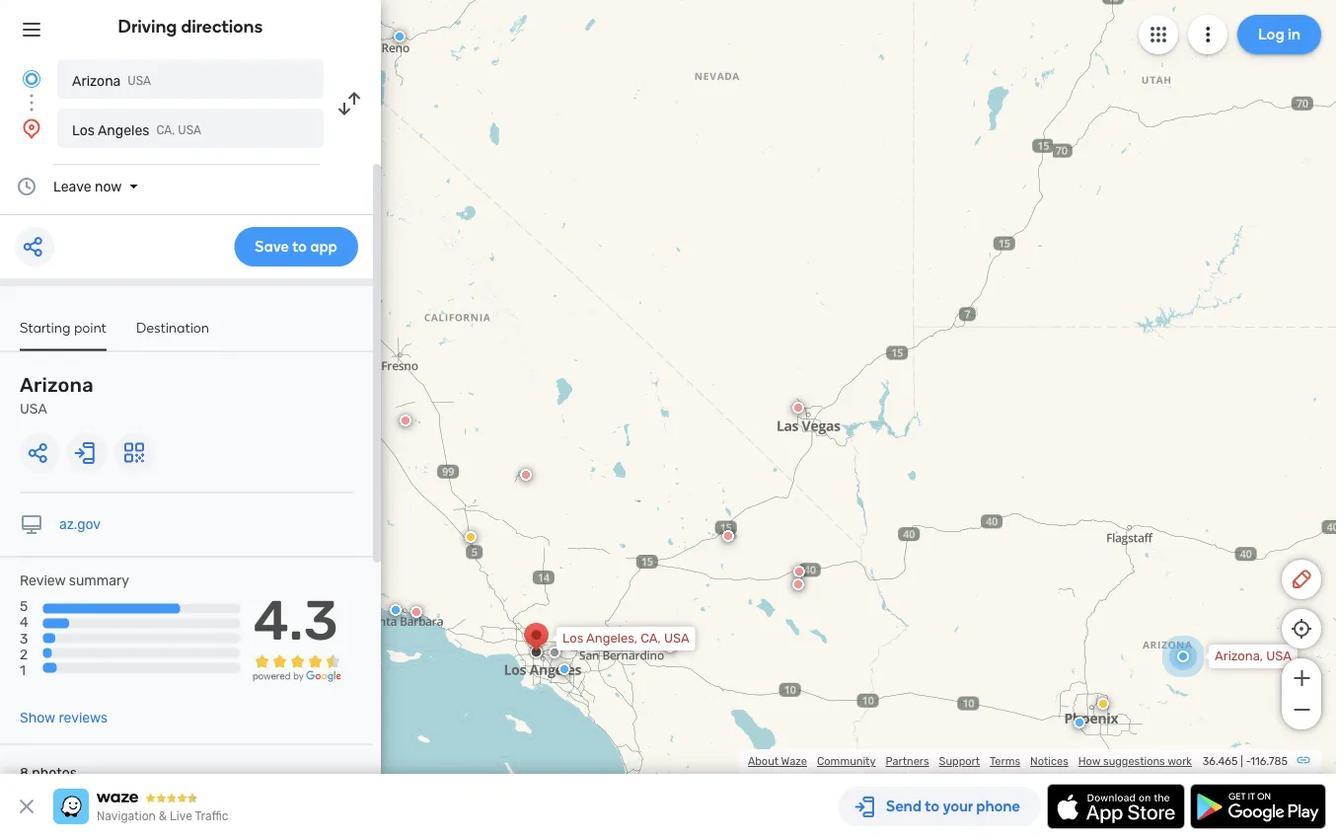 Task type: describe. For each thing, give the bounding box(es) containing it.
traffic
[[195, 809, 228, 823]]

0 horizontal spatial hazard image
[[465, 531, 477, 543]]

angeles,
[[586, 631, 638, 646]]

navigation
[[97, 809, 156, 823]]

support link
[[939, 755, 980, 768]]

how
[[1079, 755, 1101, 768]]

az.gov
[[59, 516, 101, 533]]

36.465
[[1203, 755, 1238, 768]]

directions
[[181, 16, 263, 37]]

usa up los angeles ca, usa
[[128, 74, 151, 88]]

1 vertical spatial police image
[[390, 604, 402, 616]]

starting point
[[20, 319, 107, 336]]

0 vertical spatial police image
[[394, 31, 406, 42]]

los for angeles
[[72, 122, 95, 138]]

work
[[1168, 755, 1192, 768]]

location image
[[20, 116, 43, 140]]

usa up zoom in image
[[1267, 649, 1292, 664]]

review summary
[[20, 573, 129, 589]]

starting
[[20, 319, 71, 336]]

x image
[[15, 795, 38, 818]]

arizona, usa
[[1215, 649, 1292, 664]]

starting point button
[[20, 319, 107, 351]]

los angeles ca, usa
[[72, 122, 201, 138]]

current location image
[[20, 67, 43, 91]]

leave now
[[53, 178, 122, 194]]

live
[[170, 809, 192, 823]]

zoom out image
[[1290, 698, 1314, 722]]

ca, for angeles,
[[641, 631, 661, 646]]

36.465 | -116.785
[[1203, 755, 1288, 768]]

accident image
[[549, 647, 561, 658]]

1 vertical spatial arizona usa
[[20, 374, 94, 417]]

destination
[[136, 319, 210, 336]]

suggestions
[[1104, 755, 1165, 768]]

about waze community partners support terms notices how suggestions work
[[748, 755, 1192, 768]]

4
[[20, 614, 28, 630]]

4.3
[[253, 587, 338, 653]]

arizona,
[[1215, 649, 1264, 664]]

1 vertical spatial arizona
[[20, 374, 94, 397]]

reviews
[[59, 710, 108, 726]]

computer image
[[20, 513, 43, 536]]

how suggestions work link
[[1079, 755, 1192, 768]]

photos
[[32, 765, 77, 781]]

0 vertical spatial arizona usa
[[72, 73, 151, 89]]

partners link
[[886, 755, 929, 768]]



Task type: vqa. For each thing, say whether or not it's contained in the screenshot.
police icon to the bottom
yes



Task type: locate. For each thing, give the bounding box(es) containing it.
show
[[20, 710, 55, 726]]

1 horizontal spatial ca,
[[641, 631, 661, 646]]

community link
[[817, 755, 876, 768]]

az.gov link
[[59, 516, 101, 533]]

about waze link
[[748, 755, 807, 768]]

angeles
[[98, 122, 149, 138]]

link image
[[1296, 752, 1312, 768]]

1 horizontal spatial hazard image
[[1098, 698, 1109, 710]]

review
[[20, 573, 66, 589]]

ca, for angeles
[[156, 123, 175, 137]]

arizona usa
[[72, 73, 151, 89], [20, 374, 94, 417]]

road closed image
[[723, 530, 734, 542], [794, 566, 805, 577], [793, 578, 804, 590], [664, 641, 676, 652]]

zoom in image
[[1290, 666, 1314, 690]]

3
[[20, 630, 28, 646]]

0 vertical spatial los
[[72, 122, 95, 138]]

arizona usa down 'starting point' button
[[20, 374, 94, 417]]

usa inside los angeles ca, usa
[[178, 123, 201, 137]]

navigation & live traffic
[[97, 809, 228, 823]]

notices
[[1031, 755, 1069, 768]]

1 horizontal spatial los
[[563, 631, 584, 646]]

hazard image
[[465, 531, 477, 543], [1098, 698, 1109, 710]]

about
[[748, 755, 779, 768]]

1 vertical spatial ca,
[[641, 631, 661, 646]]

partners
[[886, 755, 929, 768]]

destination button
[[136, 319, 210, 349]]

support
[[939, 755, 980, 768]]

los angeles, ca, usa
[[563, 631, 690, 646]]

1
[[20, 662, 26, 678]]

5
[[20, 598, 28, 615]]

los
[[72, 122, 95, 138], [563, 631, 584, 646]]

0 horizontal spatial ca,
[[156, 123, 175, 137]]

los for angeles,
[[563, 631, 584, 646]]

5 4 3 2 1
[[20, 598, 28, 678]]

8 photos
[[20, 765, 77, 781]]

arizona up angeles
[[72, 73, 121, 89]]

now
[[95, 178, 122, 194]]

show reviews
[[20, 710, 108, 726]]

terms
[[990, 755, 1021, 768]]

driving
[[118, 16, 177, 37]]

1 vertical spatial los
[[563, 631, 584, 646]]

0 vertical spatial ca,
[[156, 123, 175, 137]]

ca, inside los angeles ca, usa
[[156, 123, 175, 137]]

2 vertical spatial police image
[[1074, 717, 1086, 728]]

leave
[[53, 178, 91, 194]]

&
[[159, 809, 167, 823]]

police image
[[394, 31, 406, 42], [390, 604, 402, 616], [1074, 717, 1086, 728]]

point
[[74, 319, 107, 336]]

116.785
[[1251, 755, 1288, 768]]

clock image
[[15, 175, 38, 198]]

terms link
[[990, 755, 1021, 768]]

road closed image
[[793, 402, 804, 414], [400, 415, 412, 426], [520, 469, 532, 481], [411, 606, 422, 618]]

waze
[[781, 755, 807, 768]]

ca, right angeles
[[156, 123, 175, 137]]

0 vertical spatial hazard image
[[465, 531, 477, 543]]

8
[[20, 765, 29, 781]]

1 vertical spatial hazard image
[[1098, 698, 1109, 710]]

usa
[[128, 74, 151, 88], [178, 123, 201, 137], [20, 401, 47, 417], [664, 631, 690, 646], [1267, 649, 1292, 664]]

ca,
[[156, 123, 175, 137], [641, 631, 661, 646]]

usa right angeles,
[[664, 631, 690, 646]]

arizona usa up angeles
[[72, 73, 151, 89]]

usa right angeles
[[178, 123, 201, 137]]

summary
[[69, 573, 129, 589]]

arizona
[[72, 73, 121, 89], [20, 374, 94, 397]]

pencil image
[[1290, 568, 1314, 591]]

0 vertical spatial arizona
[[72, 73, 121, 89]]

usa down 'starting point' button
[[20, 401, 47, 417]]

driving directions
[[118, 16, 263, 37]]

arizona down 'starting point' button
[[20, 374, 94, 397]]

los up police image
[[563, 631, 584, 646]]

community
[[817, 755, 876, 768]]

0 horizontal spatial los
[[72, 122, 95, 138]]

police image
[[559, 663, 571, 675]]

ca, right angeles,
[[641, 631, 661, 646]]

-
[[1246, 755, 1251, 768]]

notices link
[[1031, 755, 1069, 768]]

los left angeles
[[72, 122, 95, 138]]

|
[[1241, 755, 1243, 768]]

2
[[20, 646, 28, 662]]



